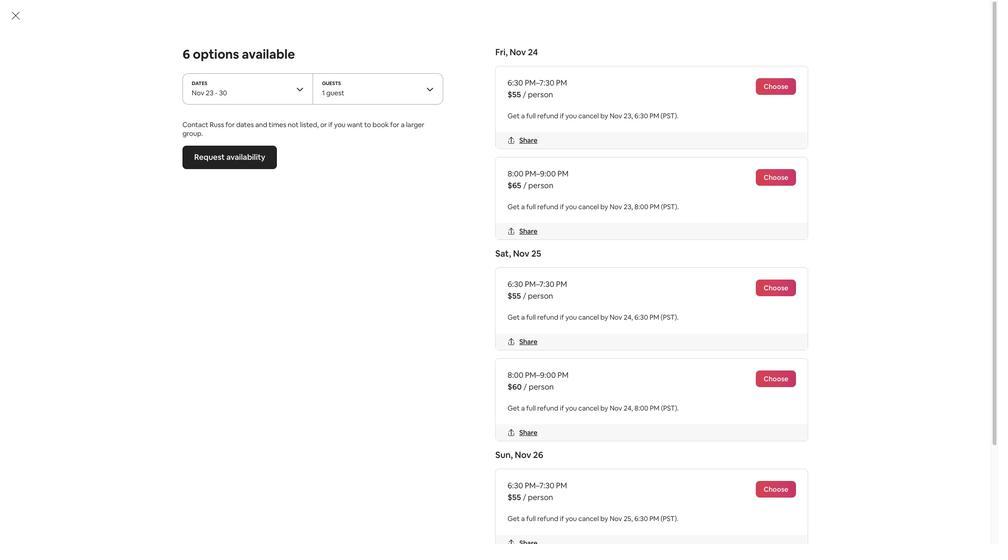 Task type: locate. For each thing, give the bounding box(es) containing it.
(pst). for get a full refund if you cancel by nov 23, 6:30 pm (pst).
[[661, 112, 679, 120]]

5 cancel from the top
[[579, 515, 599, 524]]

0 horizontal spatial dates
[[236, 120, 254, 129]]

1 refund from the top
[[538, 112, 559, 120]]

6:30 pm–7:30 pm $55 / person down boats!
[[508, 280, 567, 302]]

1 by from the top
[[601, 112, 609, 120]]

0 vertical spatial it's
[[288, 158, 297, 167]]

$55 for get a full refund if you cancel by nov 24, 6:30 pm (pst).
[[508, 291, 521, 302]]

for right book
[[390, 120, 399, 129]]

our crew will guide you through night bay to ensure you feel safe and know where to go. on an a…
[[222, 348, 537, 370]]

0 vertical spatial 23,
[[624, 112, 633, 120]]

to right want in the top left of the page
[[364, 120, 371, 129]]

2 refund from the top
[[538, 203, 559, 211]]

more
[[668, 354, 688, 365]]

pm inside 8:00 pm–9:00 pm $60 / person
[[558, 371, 569, 381]]

if inside contact russ for dates and times not listed, or if you want to book for a larger group.
[[328, 120, 333, 129]]

1 vertical spatial 23,
[[624, 203, 633, 211]]

share up go.
[[520, 338, 538, 347]]

and
[[255, 120, 267, 129], [375, 301, 389, 311], [421, 301, 434, 311], [417, 312, 431, 323], [455, 348, 469, 358]]

full for get a full refund if you cancel by nov 23, 8:00 pm (pst).
[[527, 203, 536, 211]]

a
[[521, 112, 525, 120], [401, 120, 405, 129], [521, 203, 525, 211], [448, 301, 452, 311], [381, 312, 385, 323], [432, 312, 436, 323], [521, 313, 525, 322], [521, 404, 525, 413], [521, 515, 525, 524]]

get for get a full refund if you cancel by nov 25, 6:30 pm (pst).
[[508, 515, 520, 524]]

8:00
[[508, 169, 524, 179], [635, 203, 649, 211], [508, 371, 524, 381], [635, 404, 649, 413]]

1 vertical spatial 24,
[[624, 404, 633, 413]]

0 vertical spatial 24,
[[624, 313, 633, 322]]

refund
[[538, 112, 559, 120], [538, 203, 559, 211], [538, 313, 559, 322], [538, 404, 559, 413], [538, 515, 559, 524]]

idea
[[296, 277, 311, 287]]

3 get from the top
[[508, 313, 520, 322]]

pm–9:00 inside 8:00 pm–9:00 pm $65 / person
[[525, 169, 556, 179]]

1 horizontal spatial for
[[390, 120, 399, 129]]

to
[[364, 120, 371, 129], [273, 265, 280, 276], [334, 265, 341, 276], [493, 312, 501, 323], [373, 348, 381, 358], [516, 348, 524, 358]]

inside
[[352, 301, 373, 311]]

1 vertical spatial pm–9:00
[[525, 371, 556, 381]]

sun,
[[496, 450, 513, 461]]

share button for get a full refund if you cancel by nov 24, 8:00 pm (pst).
[[504, 425, 542, 442]]

date
[[278, 277, 294, 287]]

and inside our crew will guide you through night bay to ensure you feel safe and know where to go. on an a…
[[455, 348, 469, 358]]

cancel for get a full refund if you cancel by nov 24, 6:30 pm (pst).
[[579, 313, 599, 322]]

your down illuminating
[[288, 312, 304, 323]]

0 vertical spatial boat
[[237, 301, 254, 311]]

will right crew
[[256, 348, 268, 358]]

nov inside the dates nov 23 - 30
[[192, 89, 204, 97]]

1 get from the top
[[508, 112, 520, 120]]

4 by from the top
[[601, 404, 609, 413]]

refund for get a full refund if you cancel by nov 24, 8:00 pm (pst).
[[538, 404, 559, 413]]

price.
[[345, 158, 363, 167]]

guests up the guest
[[322, 80, 341, 87]]

it's right the say
[[288, 158, 297, 167]]

in
[[313, 277, 319, 287]]

you
[[566, 112, 577, 120], [334, 120, 345, 129], [566, 203, 577, 211], [319, 265, 332, 276], [566, 313, 577, 322], [292, 348, 305, 358], [408, 348, 422, 358], [566, 404, 577, 413], [566, 515, 577, 524]]

1 (pst). from the top
[[661, 112, 679, 120]]

1 horizontal spatial show
[[646, 354, 666, 365]]

share up sun, nov 26
[[520, 429, 538, 438]]

$55
[[508, 90, 521, 100], [628, 102, 646, 116], [508, 291, 521, 302], [508, 493, 521, 503]]

guest
[[326, 89, 344, 97]]

30
[[219, 89, 227, 97]]

2 (pst). from the top
[[661, 203, 679, 211]]

refund for get a full refund if you cancel by nov 24, 6:30 pm (pst).
[[538, 313, 559, 322]]

3 (pst). from the top
[[661, 313, 679, 322]]

1 vertical spatial experience
[[435, 265, 475, 276]]

the boat is illuminating 360 degrees inside and outside, and it's a lot of fun riding it after dark. to complete your experience, it will be a speaker and a small disco ball to make your boat rock'n'roll.
[[222, 301, 540, 334]]

russ
[[210, 120, 224, 129]]

experience left on
[[435, 265, 475, 276]]

you inside contact russ for dates and times not listed, or if you want to book for a larger group.
[[334, 120, 345, 129]]

and left times
[[255, 120, 267, 129]]

bay
[[358, 348, 371, 358]]

1 horizontal spatial will
[[356, 312, 368, 323]]

pedal
[[488, 265, 508, 276]]

23, for 8:00 pm–9:00 pm $65 / person
[[624, 203, 633, 211]]

be
[[369, 312, 379, 323]]

to
[[241, 312, 250, 323]]

2 24, from the top
[[624, 404, 633, 413]]

diego
[[336, 277, 357, 287]]

share up 25 on the top of page
[[520, 227, 538, 236]]

get for get a full refund if you cancel by nov 23, 8:00 pm (pst).
[[508, 203, 520, 211]]

get a full refund if you cancel by nov 25, 6:30 pm (pst).
[[508, 515, 679, 524]]

share button up sun, nov 26
[[504, 425, 542, 442]]

(pst). for get a full refund if you cancel by nov 24, 8:00 pm (pst).
[[661, 404, 679, 413]]

by for get a full refund if you cancel by nov 24, 6:30 pm (pst).
[[601, 313, 609, 322]]

seek slider slider
[[261, 52, 352, 55]]

2 6:30 pm–7:30 pm from the top
[[599, 305, 644, 313]]

3 full from the top
[[527, 313, 536, 322]]

share button for get a full refund if you cancel by nov 23, 6:30 pm (pst).
[[504, 132, 542, 149]]

2 vertical spatial 6:30 pm–7:30 pm $55 / person
[[508, 481, 567, 503]]

$55 up make
[[508, 291, 521, 302]]

guests 1 guest
[[322, 80, 344, 97]]

listed,
[[300, 120, 319, 129]]

share button
[[504, 132, 542, 149], [504, 223, 542, 240], [504, 334, 542, 351], [504, 425, 542, 442]]

0 vertical spatial show
[[599, 116, 616, 125]]

you inside we are happy to introduce you to the 60-minute glow boat  experience on pedal boats! romantic night date idea in san diego bay!
[[319, 265, 332, 276]]

1 full from the top
[[527, 112, 536, 120]]

if for get a full refund if you cancel by nov 24, 6:30 pm (pst).
[[560, 313, 564, 322]]

san
[[321, 277, 334, 287]]

to up diego
[[334, 265, 341, 276]]

0 horizontal spatial it's
[[288, 158, 297, 167]]

the left price.
[[333, 158, 344, 167]]

it down inside
[[350, 312, 355, 323]]

1 vertical spatial the
[[343, 265, 355, 276]]

an
[[234, 359, 243, 370]]

make
[[503, 312, 523, 323]]

2 share button from the top
[[504, 223, 542, 240]]

2 full from the top
[[527, 203, 536, 211]]

your down after
[[524, 312, 540, 323]]

4 refund from the top
[[538, 404, 559, 413]]

6:30 pm–7:30 pm $55 / person for get a full refund if you cancel by nov 24, 6:30 pm (pst).
[[508, 280, 567, 302]]

5 get from the top
[[508, 515, 520, 524]]

2 23, from the top
[[624, 203, 633, 211]]

will inside our crew will guide you through night bay to ensure you feel safe and know where to go. on an a…
[[256, 348, 268, 358]]

safety and map instruction before  ride image
[[380, 0, 533, 67], [380, 0, 533, 67], [615, 0, 770, 67], [615, 0, 770, 67]]

pm–9:00 for $65
[[525, 169, 556, 179]]

0 horizontal spatial for
[[225, 120, 235, 129]]

2 share from the top
[[520, 227, 538, 236]]

night light pedal boat in san diego bay image
[[537, 0, 611, 67], [537, 0, 611, 67]]

1 24, from the top
[[624, 313, 633, 322]]

cancel for get a full refund if you cancel by nov 23, 6:30 pm (pst).
[[579, 112, 599, 120]]

$55 down fri, nov 24
[[508, 90, 521, 100]]

learn more about the host, russ. image
[[514, 91, 541, 118], [514, 91, 541, 118]]

share for get a full refund if you cancel by nov 23, 8:00 pm (pst).
[[520, 227, 538, 236]]

share for get a full refund if you cancel by nov 24, 8:00 pm (pst).
[[520, 429, 538, 438]]

know
[[471, 348, 490, 358]]

0 vertical spatial the
[[333, 158, 344, 167]]

1 23, from the top
[[624, 112, 633, 120]]

0 horizontal spatial show
[[599, 116, 616, 125]]

to inside the boat is illuminating 360 degrees inside and outside, and it's a lot of fun riding it after dark. to complete your experience, it will be a speaker and a small disco ball to make your boat rock'n'roll.
[[493, 312, 501, 323]]

5 refund from the top
[[538, 515, 559, 524]]

guests down excellent at the left top of the page
[[253, 158, 275, 167]]

of
[[465, 301, 473, 311]]

the up diego
[[343, 265, 355, 276]]

0 horizontal spatial it
[[350, 312, 355, 323]]

if
[[560, 112, 564, 120], [328, 120, 333, 129], [560, 203, 564, 211], [560, 313, 564, 322], [560, 404, 564, 413], [560, 515, 564, 524]]

2 6:30 pm–7:30 pm $55 / person from the top
[[508, 280, 567, 302]]

0 vertical spatial 6:30 pm–7:30 pm $55 / person
[[508, 78, 567, 100]]

the inside "excellent value guests say it's well worth the price."
[[333, 158, 344, 167]]

1 pm–9:00 from the top
[[525, 169, 556, 179]]

boat down dark.
[[222, 324, 238, 334]]

the for 60-
[[343, 265, 355, 276]]

and right safe
[[455, 348, 469, 358]]

4 share button from the top
[[504, 425, 542, 442]]

dates right more at the bottom
[[689, 354, 710, 365]]

1 vertical spatial boat
[[222, 324, 238, 334]]

it
[[510, 301, 515, 311], [350, 312, 355, 323]]

(pst).
[[661, 112, 679, 120], [661, 203, 679, 211], [661, 313, 679, 322], [661, 404, 679, 413], [661, 515, 679, 524]]

$55 down sun, nov 26
[[508, 493, 521, 503]]

0 vertical spatial it
[[510, 301, 515, 311]]

-
[[215, 89, 217, 97]]

3 share button from the top
[[504, 334, 542, 351]]

pm–7:30 for get a full refund if you cancel by nov 25, 6:30 pm (pst).
[[525, 481, 555, 491]]

get for get a full refund if you cancel by nov 24, 8:00 pm (pst).
[[508, 404, 520, 413]]

2 cancel from the top
[[579, 203, 599, 211]]

to right bay on the left bottom of the page
[[373, 348, 381, 358]]

1 horizontal spatial it
[[510, 301, 515, 311]]

guests
[[322, 80, 341, 87], [253, 158, 275, 167]]

by
[[601, 112, 609, 120], [601, 203, 609, 211], [601, 313, 609, 322], [601, 404, 609, 413], [601, 515, 609, 524]]

23, for 6:30 pm–7:30 pm $55 / person
[[624, 112, 633, 120]]

share button for get a full refund if you cancel by nov 23, 8:00 pm (pst).
[[504, 223, 542, 240]]

1 vertical spatial will
[[256, 348, 268, 358]]

2 your from the left
[[524, 312, 540, 323]]

1 vertical spatial 6:30 pm–7:30 pm $55 / person
[[508, 280, 567, 302]]

6:30 pm–7:30 pm $55 / person down the 24
[[508, 78, 567, 100]]

3 cancel from the top
[[579, 313, 599, 322]]

pm–9:00 inside 8:00 pm–9:00 pm $60 / person
[[525, 371, 556, 381]]

1 vertical spatial it
[[350, 312, 355, 323]]

$65
[[508, 181, 522, 191]]

share button up 8:00 pm–9:00 pm $65 / person
[[504, 132, 542, 149]]

it up make
[[510, 301, 515, 311]]

0 horizontal spatial will
[[256, 348, 268, 358]]

experience inside we are happy to introduce you to the 60-minute glow boat  experience on pedal boats! romantic night date idea in san diego bay!
[[435, 265, 475, 276]]

by for get a full refund if you cancel by nov 23, 6:30 pm (pst).
[[601, 112, 609, 120]]

contact russ for dates and times not listed, or if you want to book for a larger group.
[[182, 120, 424, 138]]

0 horizontal spatial experience
[[222, 91, 278, 104]]

and down outside,
[[417, 312, 431, 323]]

2 by from the top
[[601, 203, 609, 211]]

to down riding
[[493, 312, 501, 323]]

0 vertical spatial pm–9:00
[[525, 169, 556, 179]]

1 cancel from the top
[[579, 112, 599, 120]]

5 full from the top
[[527, 515, 536, 524]]

8:00 inside 8:00 pm–9:00 pm $60 / person
[[508, 371, 524, 381]]

experience right -
[[222, 91, 278, 104]]

pm–9:00
[[525, 169, 556, 179], [525, 371, 556, 381]]

$55 for get a full refund if you cancel by nov 23, 6:30 pm (pst).
[[508, 90, 521, 100]]

get a full refund if you cancel by nov 23, 8:00 pm (pst).
[[508, 203, 679, 211]]

guests inside guests 1 guest
[[322, 80, 341, 87]]

share button down make
[[504, 334, 542, 351]]

bay!
[[359, 277, 374, 287]]

pm–7:30 for get a full refund if you cancel by nov 23, 6:30 pm (pst).
[[525, 78, 555, 88]]

/ inside 8:00 pm–9:00 pm $60 / person
[[524, 382, 527, 393]]

5 (pst). from the top
[[661, 515, 679, 524]]

$55 right all at the right of the page
[[628, 102, 646, 116]]

you for get a full refund if you cancel by nov 24, 8:00 pm (pst).
[[566, 404, 577, 413]]

1 horizontal spatial guests
[[322, 80, 341, 87]]

0 vertical spatial / person
[[731, 188, 757, 197]]

1 your from the left
[[288, 312, 304, 323]]

boat
[[417, 265, 433, 276]]

4 full from the top
[[527, 404, 536, 413]]

and right outside,
[[421, 301, 434, 311]]

3 share from the top
[[520, 338, 538, 347]]

4 get from the top
[[508, 404, 520, 413]]

refund for get a full refund if you cancel by nov 23, 6:30 pm (pst).
[[538, 112, 559, 120]]

pm inside 8:00 pm–9:00 pm $65 / person
[[558, 169, 569, 179]]

3 refund from the top
[[538, 313, 559, 322]]

1 6:30 pm–7:30 pm $55 / person from the top
[[508, 78, 567, 100]]

1 vertical spatial / person
[[731, 295, 757, 303]]

share button up sat, nov 25 on the top of page
[[504, 223, 542, 240]]

full for get a full refund if you cancel by nov 23, 6:30 pm (pst).
[[527, 112, 536, 120]]

0 horizontal spatial guests
[[253, 158, 275, 167]]

get a full refund if you cancel by nov 24, 6:30 pm (pst).
[[508, 313, 679, 322]]

available
[[242, 46, 295, 63]]

a…
[[244, 359, 254, 370]]

1 horizontal spatial it's
[[436, 301, 446, 311]]

2 pm–9:00 from the top
[[525, 371, 556, 381]]

1 horizontal spatial your
[[524, 312, 540, 323]]

/ person
[[731, 188, 757, 197], [731, 295, 757, 303]]

the inside we are happy to introduce you to the 60-minute glow boat  experience on pedal boats! romantic night date idea in san diego bay!
[[343, 265, 355, 276]]

person
[[528, 90, 553, 100], [653, 105, 679, 116], [529, 181, 554, 191], [735, 188, 757, 197], [528, 291, 553, 302], [735, 295, 757, 303], [529, 382, 554, 393], [528, 493, 553, 503]]

pm
[[556, 78, 567, 88], [650, 112, 660, 120], [558, 169, 569, 179], [636, 199, 644, 207], [650, 203, 660, 211], [556, 280, 567, 290], [636, 305, 644, 313], [650, 313, 660, 322], [558, 371, 569, 381], [650, 404, 660, 413], [556, 481, 567, 491], [650, 515, 659, 524]]

the
[[333, 158, 344, 167], [343, 265, 355, 276]]

1 horizontal spatial experience
[[435, 265, 475, 276]]

boat up to
[[237, 301, 254, 311]]

1 vertical spatial guests
[[253, 158, 275, 167]]

your
[[288, 312, 304, 323], [524, 312, 540, 323]]

1 vertical spatial it's
[[436, 301, 446, 311]]

1 vertical spatial 6:30 pm–7:30 pm
[[599, 305, 644, 313]]

$55 for get a full refund if you cancel by nov 25, 6:30 pm (pst).
[[508, 493, 521, 503]]

share for get a full refund if you cancel by nov 24, 6:30 pm (pst).
[[520, 338, 538, 347]]

1 share button from the top
[[504, 132, 542, 149]]

show left more at the bottom
[[646, 354, 666, 365]]

0 vertical spatial guests
[[322, 80, 341, 87]]

all
[[618, 116, 625, 125]]

6:30
[[508, 78, 523, 88], [635, 112, 648, 120], [599, 199, 611, 207], [508, 280, 523, 290], [599, 305, 611, 313], [635, 313, 648, 322], [508, 481, 523, 491], [635, 515, 648, 524]]

you for get a full refund if you cancel by nov 23, 6:30 pm (pst).
[[566, 112, 577, 120]]

6:30 pm–7:30 pm $55 / person down 26
[[508, 481, 567, 503]]

1
[[322, 89, 325, 97]]

dates right the russ
[[236, 120, 254, 129]]

4 cancel from the top
[[579, 404, 599, 413]]

3 6:30 pm–7:30 pm $55 / person from the top
[[508, 481, 567, 503]]

sat,
[[496, 248, 511, 259]]

0 horizontal spatial your
[[288, 312, 304, 323]]

0 vertical spatial dates
[[236, 120, 254, 129]]

value
[[288, 145, 308, 156]]

3 by from the top
[[601, 313, 609, 322]]

1 share from the top
[[520, 136, 538, 145]]

/
[[523, 90, 527, 100], [648, 105, 652, 116], [524, 181, 527, 191], [731, 188, 734, 197], [523, 291, 527, 302], [731, 295, 734, 303], [524, 382, 527, 393], [523, 493, 527, 503]]

0 vertical spatial 6:30 pm–7:30 pm
[[599, 199, 644, 207]]

5 by from the top
[[601, 515, 609, 524]]

0 vertical spatial will
[[356, 312, 368, 323]]

will down inside
[[356, 312, 368, 323]]

lot
[[454, 301, 463, 311]]

2 get from the top
[[508, 203, 520, 211]]

from
[[599, 102, 625, 116]]

4 (pst). from the top
[[661, 404, 679, 413]]

cancel for get a full refund if you cancel by nov 25, 6:30 pm (pst).
[[579, 515, 599, 524]]

for right the russ
[[225, 120, 235, 129]]

after
[[517, 301, 535, 311]]

1 horizontal spatial dates
[[689, 354, 710, 365]]

ball
[[479, 312, 492, 323]]

share up 8:00 pm–9:00 pm $65 / person
[[520, 136, 538, 145]]

24,
[[624, 313, 633, 322], [624, 404, 633, 413]]

it's up small
[[436, 301, 446, 311]]

show left all at the right of the page
[[599, 116, 616, 125]]

by for get a full refund if you cancel by nov 23, 8:00 pm (pst).
[[601, 203, 609, 211]]

and up the be
[[375, 301, 389, 311]]

4 share from the top
[[520, 429, 538, 438]]



Task type: describe. For each thing, give the bounding box(es) containing it.
want
[[347, 120, 363, 129]]

complete
[[252, 312, 286, 323]]

it's inside the boat is illuminating 360 degrees inside and outside, and it's a lot of fun riding it after dark. to complete your experience, it will be a speaker and a small disco ball to make your boat rock'n'roll.
[[436, 301, 446, 311]]

it's inside "excellent value guests say it's well worth the price."
[[288, 158, 297, 167]]

you for get a full refund if you cancel by nov 23, 8:00 pm (pst).
[[566, 203, 577, 211]]

say
[[277, 158, 287, 167]]

if for get a full refund if you cancel by nov 24, 8:00 pm (pst).
[[560, 404, 564, 413]]

if for get a full refund if you cancel by nov 23, 6:30 pm (pst).
[[560, 112, 564, 120]]

full for get a full refund if you cancel by nov 24, 6:30 pm (pst).
[[527, 313, 536, 322]]

8:00 inside 8:00 pm–9:00 pm $65 / person
[[508, 169, 524, 179]]

request availability
[[194, 152, 265, 163]]

experience,
[[306, 312, 348, 323]]

group.
[[182, 129, 203, 138]]

guests inside "excellent value guests say it's well worth the price."
[[253, 158, 275, 167]]

where
[[492, 348, 514, 358]]

prices
[[626, 116, 645, 125]]

6:30 pm–7:30 pm $55 / person for get a full refund if you cancel by nov 25, 6:30 pm (pst).
[[508, 481, 567, 503]]

dates
[[192, 80, 207, 87]]

get for get a full refund if you cancel by nov 24, 6:30 pm (pst).
[[508, 313, 520, 322]]

show more dates
[[646, 354, 710, 365]]

we are happy to introduce you to the 60-minute glow boat  experience on pedal boats! romantic night date idea in san diego bay!
[[222, 265, 532, 287]]

full for get a full refund if you cancel by nov 24, 8:00 pm (pst).
[[527, 404, 536, 413]]

boats!
[[510, 265, 532, 276]]

to up "date"
[[273, 265, 280, 276]]

share button for get a full refund if you cancel by nov 24, 6:30 pm (pst).
[[504, 334, 542, 351]]

worth
[[313, 158, 331, 167]]

through
[[306, 348, 335, 358]]

$55 inside from $55 / person show all prices
[[628, 102, 646, 116]]

(pst). for get a full refund if you cancel by nov 25, 6:30 pm (pst).
[[661, 515, 679, 524]]

on
[[222, 359, 232, 370]]

are
[[235, 265, 247, 276]]

safe
[[439, 348, 454, 358]]

24, for 8:00 pm–9:00 pm $60 / person
[[624, 404, 633, 413]]

fri,
[[496, 47, 508, 58]]

the for price.
[[333, 158, 344, 167]]

person inside 8:00 pm–9:00 pm $60 / person
[[529, 382, 554, 393]]

person inside 8:00 pm–9:00 pm $65 / person
[[529, 181, 554, 191]]

2 for from the left
[[390, 120, 399, 129]]

360
[[306, 301, 319, 311]]

cancel for get a full refund if you cancel by nov 23, 8:00 pm (pst).
[[579, 203, 599, 211]]

dates nov 23 - 30
[[192, 80, 227, 97]]

if for get a full refund if you cancel by nov 23, 8:00 pm (pst).
[[560, 203, 564, 211]]

/ inside from $55 / person show all prices
[[648, 105, 652, 116]]

to inside contact russ for dates and times not listed, or if you want to book for a larger group.
[[364, 120, 371, 129]]

disco
[[458, 312, 477, 323]]

larger
[[406, 120, 424, 129]]

availability
[[226, 152, 265, 163]]

you for get a full refund if you cancel by nov 25, 6:30 pm (pst).
[[566, 515, 577, 524]]

go.
[[526, 348, 537, 358]]

8:00 pm–9:00 pm $60 / person
[[508, 371, 569, 393]]

request availability link
[[182, 146, 277, 169]]

pm–9:00 for $60
[[525, 371, 556, 381]]

(pst). for get a full refund if you cancel by nov 23, 8:00 pm (pst).
[[661, 203, 679, 211]]

by russ
[[319, 91, 356, 104]]

by for get a full refund if you cancel by nov 24, 8:00 pm (pst).
[[601, 404, 609, 413]]

2 / person from the top
[[731, 295, 757, 303]]

cancel for get a full refund if you cancel by nov 24, 8:00 pm (pst).
[[579, 404, 599, 413]]

sun, nov 26
[[496, 450, 544, 461]]

show all prices button
[[599, 116, 645, 125]]

happy
[[248, 265, 271, 276]]

6:30 pm–7:30 pm $55 / person for get a full refund if you cancel by nov 23, 6:30 pm (pst).
[[508, 78, 567, 100]]

excellent
[[253, 145, 286, 156]]

not
[[288, 120, 299, 129]]

1 6:30 pm–7:30 pm from the top
[[599, 199, 644, 207]]

pm–7:30 for get a full refund if you cancel by nov 24, 6:30 pm (pst).
[[525, 280, 555, 290]]

1 vertical spatial show
[[646, 354, 666, 365]]

full for get a full refund if you cancel by nov 25, 6:30 pm (pst).
[[527, 515, 536, 524]]

minute
[[369, 265, 394, 276]]

introduce
[[282, 265, 317, 276]]

degrees
[[321, 301, 351, 311]]

refund for get a full refund if you cancel by nov 25, 6:30 pm (pst).
[[538, 515, 559, 524]]

illuminating
[[263, 301, 304, 311]]

you for get a full refund if you cancel by nov 24, 6:30 pm (pst).
[[566, 313, 577, 322]]

rock'n'roll.
[[240, 324, 276, 334]]

26
[[533, 450, 544, 461]]

1 vertical spatial dates
[[689, 354, 710, 365]]

well
[[299, 158, 311, 167]]

you for we are happy to introduce you to the 60-minute glow boat  experience on pedal boats! romantic night date idea in san diego bay!
[[319, 265, 332, 276]]

the
[[222, 301, 235, 311]]

ensure
[[382, 348, 407, 358]]

dates inside contact russ for dates and times not listed, or if you want to book for a larger group.
[[236, 120, 254, 129]]

speaker
[[387, 312, 415, 323]]

1 / person from the top
[[731, 188, 757, 197]]

small
[[438, 312, 457, 323]]

(pst). for get a full refund if you cancel by nov 24, 6:30 pm (pst).
[[661, 313, 679, 322]]

guide
[[270, 348, 290, 358]]

1 for from the left
[[225, 120, 235, 129]]

hosted
[[281, 91, 316, 104]]

request
[[194, 152, 225, 163]]

is
[[256, 301, 261, 311]]

share for get a full refund if you cancel by nov 23, 6:30 pm (pst).
[[520, 136, 538, 145]]

times
[[269, 120, 286, 129]]

romantic
[[222, 277, 256, 287]]

get for get a full refund if you cancel by nov 23, 6:30 pm (pst).
[[508, 112, 520, 120]]

23
[[206, 89, 213, 97]]

60-
[[357, 265, 369, 276]]

$60
[[508, 382, 522, 393]]

we
[[222, 265, 233, 276]]

options
[[193, 46, 239, 63]]

get a full refund if you cancel by nov 23, 6:30 pm (pst).
[[508, 112, 679, 120]]

24
[[528, 47, 538, 58]]

riding
[[488, 301, 509, 311]]

night
[[257, 277, 276, 287]]

on
[[477, 265, 486, 276]]

a inside contact russ for dates and times not listed, or if you want to book for a larger group.
[[401, 120, 405, 129]]

and inside contact russ for dates and times not listed, or if you want to book for a larger group.
[[255, 120, 267, 129]]

to left go.
[[516, 348, 524, 358]]

night
[[337, 348, 357, 358]]

show inside from $55 / person show all prices
[[599, 116, 616, 125]]

by for get a full refund if you cancel by nov 25, 6:30 pm (pst).
[[601, 515, 609, 524]]

outside,
[[390, 301, 419, 311]]

refund for get a full refund if you cancel by nov 23, 8:00 pm (pst).
[[538, 203, 559, 211]]

our
[[222, 348, 235, 358]]

experience hosted by russ
[[222, 91, 356, 104]]

will inside the boat is illuminating 360 degrees inside and outside, and it's a lot of fun riding it after dark. to complete your experience, it will be a speaker and a small disco ball to make your boat rock'n'roll.
[[356, 312, 368, 323]]

0 vertical spatial experience
[[222, 91, 278, 104]]

24, for 6:30 pm–7:30 pm $55 / person
[[624, 313, 633, 322]]

feel
[[423, 348, 437, 358]]

person inside from $55 / person show all prices
[[653, 105, 679, 116]]

sat, nov 25
[[496, 248, 542, 259]]

25
[[532, 248, 542, 259]]

if for get a full refund if you cancel by nov 25, 6:30 pm (pst).
[[560, 515, 564, 524]]

/ inside 8:00 pm–9:00 pm $65 / person
[[524, 181, 527, 191]]

or
[[320, 120, 327, 129]]

from $55 / person show all prices
[[599, 102, 679, 125]]

book
[[373, 120, 389, 129]]

8:00 pm–9:00 pm $65 / person
[[508, 169, 569, 191]]

glow
[[396, 265, 415, 276]]

fun
[[474, 301, 486, 311]]

get a full refund if you cancel by nov 24, 8:00 pm (pst).
[[508, 404, 679, 413]]

6
[[182, 46, 190, 63]]

6 options available
[[182, 46, 295, 63]]



Task type: vqa. For each thing, say whether or not it's contained in the screenshot.
the in the Excellent value Guests say it's well worth the price.
yes



